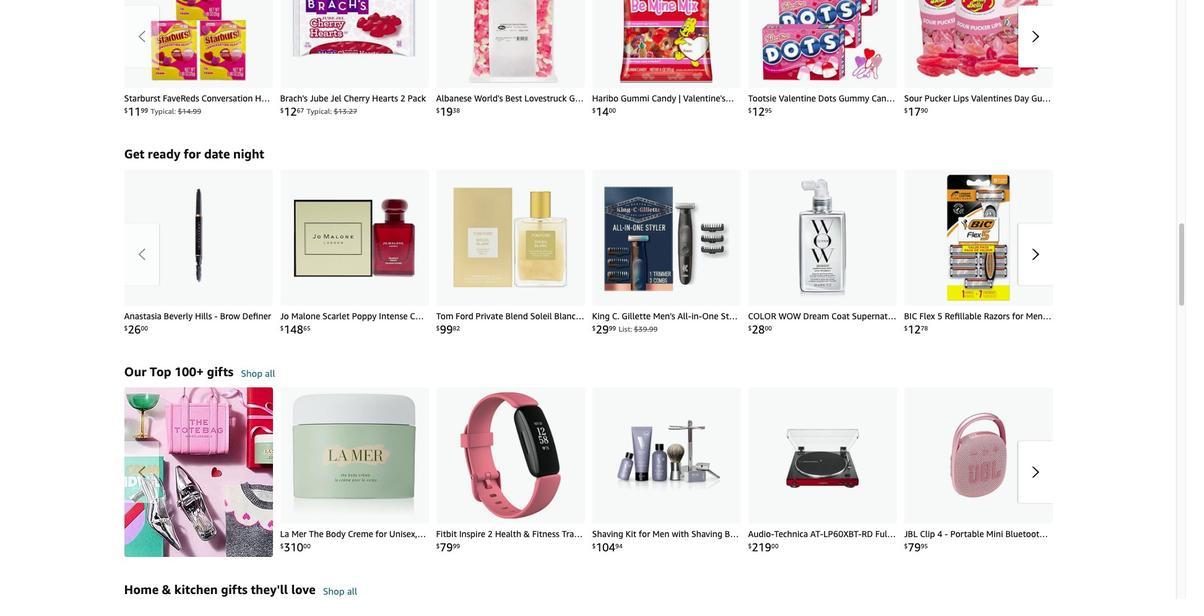 Task type: locate. For each thing, give the bounding box(es) containing it.
shop all right love
[[323, 586, 357, 597]]

1 horizontal spatial -
[[945, 529, 949, 539]]

0 horizontal spatial 2
[[401, 93, 406, 103]]

1 horizontal spatial shop all link
[[323, 586, 357, 600]]

ford
[[456, 311, 474, 321]]

jo malone scarlet poppy intense c… $ 148 65
[[280, 311, 424, 336]]

1 list from the top
[[124, 0, 1187, 121]]

$ inside audio-technica at-lp60xbt-rd ful… $ 219 00
[[749, 542, 752, 550]]

1 vertical spatial 95
[[921, 542, 929, 550]]

00 down audio-
[[772, 542, 779, 550]]

12 down bic
[[908, 323, 921, 336]]

0 horizontal spatial shop all
[[241, 368, 275, 379]]

79 down jbl
[[908, 541, 921, 554]]

|
[[679, 93, 681, 103]]

1 vertical spatial shop all link
[[323, 586, 357, 600]]

0 vertical spatial 2
[[401, 93, 406, 103]]

next rounded image for 12
[[1032, 248, 1040, 261]]

12 for bic flex 5 refillable razors for men…
[[908, 323, 921, 336]]

2 horizontal spatial 12
[[908, 323, 921, 336]]

list:
[[619, 324, 633, 334]]

all for home & kitchen gifts they'll love
[[347, 586, 357, 597]]

for inside the shaving kit for men with shaving b… $ 104 94
[[639, 529, 651, 539]]

99 down c.
[[609, 324, 616, 332]]

previous rounded image
[[138, 30, 145, 42]]

typical: down jube
[[307, 106, 332, 116]]

shaving kit for men with shaving b… $ 104 94
[[593, 529, 739, 554]]

2
[[401, 93, 406, 103], [488, 529, 493, 539]]

world's
[[474, 93, 503, 103]]

creme
[[348, 529, 373, 539]]

previous rounded image for $
[[138, 466, 145, 479]]

1 horizontal spatial shop
[[323, 586, 345, 597]]

17
[[908, 105, 921, 118]]

c.
[[612, 311, 620, 321]]

2 next rounded image from the top
[[1032, 248, 1040, 261]]

99 down tom
[[440, 323, 453, 336]]

one
[[703, 311, 719, 321]]

1 vertical spatial shop
[[323, 586, 345, 597]]

00 inside haribo gummi candy | valentine's… $ 14 00
[[609, 106, 616, 114]]

0 horizontal spatial all
[[265, 368, 275, 379]]

intense
[[379, 311, 408, 321]]

$ down king
[[593, 324, 596, 332]]

1 horizontal spatial shaving
[[692, 529, 723, 539]]

la
[[280, 529, 289, 539]]

- for 00
[[214, 311, 218, 321]]

14
[[596, 105, 609, 118]]

1 vertical spatial shop all
[[323, 586, 357, 597]]

79 inside the fitbit inspire 2 health & fitness tra… $ 79 99
[[440, 541, 453, 554]]

00 down 'color'
[[765, 324, 773, 332]]

for left 'men…'
[[1013, 311, 1024, 321]]

$ down haribo
[[593, 106, 596, 114]]

$ down the brach's
[[280, 106, 284, 114]]

0 vertical spatial next rounded image
[[1032, 30, 1040, 42]]

starburst favereds conversation h… $ 11 99 typical: $14.99
[[124, 93, 270, 118]]

blend
[[506, 311, 528, 321]]

$ down la
[[280, 542, 284, 550]]

la mer the body creme for unisex,… $ 310 00
[[280, 529, 426, 554]]

2 left health
[[488, 529, 493, 539]]

95 inside jbl clip 4 - portable mini bluetoot… $ 79 95
[[921, 542, 929, 550]]

0 horizontal spatial 12
[[284, 105, 297, 118]]

99 inside starburst favereds conversation h… $ 11 99 typical: $14.99
[[141, 106, 148, 114]]

& right health
[[524, 529, 530, 539]]

12 inside bic flex 5 refillable razors for men… $ 12 78
[[908, 323, 921, 336]]

0 horizontal spatial 79
[[440, 541, 453, 554]]

for
[[184, 147, 201, 161], [1013, 311, 1024, 321], [376, 529, 387, 539], [639, 529, 651, 539]]

razors
[[985, 311, 1011, 321]]

shop down definer
[[241, 368, 263, 379]]

$ down 'color'
[[749, 324, 752, 332]]

valentine
[[779, 93, 817, 103]]

$ down anastasia
[[124, 324, 128, 332]]

audio-technica at-lp60xbt-rd fully automatic belt-drive stereo turntable, red/black, bluetooth, hi-fi, 2 speed image
[[749, 388, 897, 524]]

gifts for kitchen
[[221, 583, 248, 597]]

67
[[297, 106, 304, 114]]

haribo gummi candy | valentine's day limited edition | raspberry, cherry, & pineapple be mine mix | 4 oz. (pack of 12) image
[[593, 0, 741, 88]]

$ down sour
[[905, 106, 908, 114]]

shop for our top 100+ gifts
[[241, 368, 263, 379]]

99 down starburst
[[141, 106, 148, 114]]

00 down anastasia
[[141, 324, 148, 332]]

0 horizontal spatial shop all link
[[241, 368, 275, 388]]

0 vertical spatial &
[[524, 529, 530, 539]]

gifts left the they'll
[[221, 583, 248, 597]]

fitbit inspire 2 health & fitness tracker with a free 1-year fitbit premium trial, 24/7 heart rate, black/desert rose, one … image
[[436, 388, 585, 524]]

82
[[453, 324, 460, 332]]

list containing 310
[[124, 388, 1187, 557]]

fitbit inspire 2 health & fitness tra… $ 79 99
[[436, 529, 583, 554]]

our top 100+ gifts
[[124, 365, 234, 379]]

- for 79
[[945, 529, 949, 539]]

dream
[[804, 311, 830, 321]]

typical: down favereds
[[151, 106, 176, 116]]

00 inside la mer the body creme for unisex,… $ 310 00
[[304, 542, 311, 550]]

home
[[124, 583, 159, 597]]

3 next rounded image from the top
[[1032, 466, 1040, 479]]

body
[[326, 529, 346, 539]]

2 79 from the left
[[908, 541, 921, 554]]

scarlet
[[323, 311, 350, 321]]

$ down audio-
[[749, 542, 752, 550]]

95 down tootsie
[[765, 106, 773, 114]]

all down definer
[[265, 368, 275, 379]]

shaving left b… at the bottom
[[692, 529, 723, 539]]

00
[[609, 106, 616, 114], [141, 324, 148, 332], [765, 324, 773, 332], [304, 542, 311, 550], [772, 542, 779, 550]]

tootsie valentine dots gummy can… $ 12 95
[[749, 93, 896, 118]]

1 vertical spatial gifts
[[221, 583, 248, 597]]

2 list from the top
[[124, 169, 1187, 339]]

$ inside the shaving kit for men with shaving b… $ 104 94
[[593, 542, 596, 550]]

$ down 'jo'
[[280, 324, 284, 332]]

0 horizontal spatial shop
[[241, 368, 263, 379]]

shaving up 104
[[593, 529, 624, 539]]

5
[[938, 311, 943, 321]]

coat
[[832, 311, 850, 321]]

0 vertical spatial previous rounded image
[[138, 248, 145, 261]]

anastasia beverly hills - brow definer $ 26 00
[[124, 311, 271, 336]]

- inside anastasia beverly hills - brow definer $ 26 00
[[214, 311, 218, 321]]

bluetoot…
[[1006, 529, 1049, 539]]

& right home
[[162, 583, 171, 597]]

typical: inside brach's jube jel cherry hearts 2 pack $ 12 67 typical: $13.27
[[307, 106, 332, 116]]

next rounded image
[[1032, 30, 1040, 42], [1032, 248, 1040, 261], [1032, 466, 1040, 479]]

0 horizontal spatial shaving
[[593, 529, 624, 539]]

previous rounded image for 148
[[138, 248, 145, 261]]

$ inside color wow dream coat supernat… $ 28 00
[[749, 324, 752, 332]]

94
[[616, 542, 623, 550]]

0 vertical spatial shop
[[241, 368, 263, 379]]

148
[[284, 323, 304, 336]]

0 vertical spatial gifts
[[207, 365, 234, 379]]

1 shaving from the left
[[593, 529, 624, 539]]

shop all link down definer
[[241, 368, 275, 388]]

list
[[124, 0, 1187, 121], [124, 169, 1187, 339], [124, 388, 1187, 557]]

shop all for our top 100+ gifts
[[241, 368, 275, 379]]

all right love
[[347, 586, 357, 597]]

audio-
[[749, 529, 775, 539]]

$ down fitbit
[[436, 542, 440, 550]]

albanese world's best lovestruck gummi bears, valentines day candy, 5lbs image
[[436, 0, 585, 88]]

1 vertical spatial 2
[[488, 529, 493, 539]]

1 vertical spatial next rounded image
[[1032, 248, 1040, 261]]

1 horizontal spatial 95
[[921, 542, 929, 550]]

1 previous rounded image from the top
[[138, 248, 145, 261]]

2 typical: from the left
[[307, 106, 332, 116]]

00 down haribo
[[609, 106, 616, 114]]

private
[[476, 311, 504, 321]]

0 vertical spatial 95
[[765, 106, 773, 114]]

- right hills
[[214, 311, 218, 321]]

$ inside anastasia beverly hills - brow definer $ 26 00
[[124, 324, 128, 332]]

$ inside the fitbit inspire 2 health & fitness tra… $ 79 99
[[436, 542, 440, 550]]

shop all down definer
[[241, 368, 275, 379]]

can…
[[872, 93, 896, 103]]

1 vertical spatial list
[[124, 169, 1187, 339]]

1 horizontal spatial 79
[[908, 541, 921, 554]]

lovestruck
[[525, 93, 567, 103]]

shop all for home & kitchen gifts they'll love
[[323, 586, 357, 597]]

& inside the fitbit inspire 2 health & fitness tra… $ 79 99
[[524, 529, 530, 539]]

1 vertical spatial previous rounded image
[[138, 466, 145, 479]]

2 vertical spatial list
[[124, 388, 1187, 557]]

1 horizontal spatial 2
[[488, 529, 493, 539]]

haribo
[[593, 93, 619, 103]]

12 inside brach's jube jel cherry hearts 2 pack $ 12 67 typical: $13.27
[[284, 105, 297, 118]]

next rounded image for 90
[[1032, 30, 1040, 42]]

gifts right 100+
[[207, 365, 234, 379]]

for right creme
[[376, 529, 387, 539]]

technica
[[775, 529, 809, 539]]

ful…
[[876, 529, 897, 539]]

$ left '94'
[[593, 542, 596, 550]]

la mer the body creme for unisex, 1.71 pound image
[[280, 388, 429, 524]]

shop right love
[[323, 586, 345, 597]]

favereds
[[163, 93, 199, 103]]

mer
[[292, 529, 307, 539]]

99 inside tom ford private blend soleil blanc… $ 99 82
[[440, 323, 453, 336]]

1 typical: from the left
[[151, 106, 176, 116]]

starburst favereds conversation hearts, pack of 3 x 0.88oz boxes. valentine candy pink starburst candy, red starburst candy… image
[[124, 0, 273, 88]]

90
[[921, 106, 929, 114]]

95 inside tootsie valentine dots gummy can… $ 12 95
[[765, 106, 773, 114]]

$ down tootsie
[[749, 106, 752, 114]]

list containing 11
[[124, 0, 1187, 121]]

2 vertical spatial next rounded image
[[1032, 466, 1040, 479]]

0 vertical spatial all
[[265, 368, 275, 379]]

99 down fitbit
[[453, 542, 460, 550]]

beverly
[[164, 311, 193, 321]]

jbl clip 4 - portable mini bluetoot… $ 79 95
[[905, 529, 1049, 554]]

jbl
[[905, 529, 918, 539]]

st…
[[721, 311, 738, 321]]

men…
[[1027, 311, 1052, 321]]

- inside jbl clip 4 - portable mini bluetoot… $ 79 95
[[945, 529, 949, 539]]

1 79 from the left
[[440, 541, 453, 554]]

2 left pack
[[401, 93, 406, 103]]

00 inside anastasia beverly hills - brow definer $ 26 00
[[141, 324, 148, 332]]

all
[[265, 368, 275, 379], [347, 586, 357, 597]]

scarlet poppy intense cologne spray unisex 1.7 oz image
[[280, 169, 429, 306]]

0 horizontal spatial 95
[[765, 106, 773, 114]]

shaving kit for men with shaving brush & safety razor stand by bevel - starter shave kit, includes safety razor, shaving br… image
[[593, 388, 741, 524]]

95 down clip
[[921, 542, 929, 550]]

$ down jbl
[[905, 542, 908, 550]]

2 previous rounded image from the top
[[138, 466, 145, 479]]

at-
[[811, 529, 824, 539]]

list for previous rounded image
[[124, 0, 1187, 121]]

c…
[[410, 311, 424, 321]]

1 vertical spatial all
[[347, 586, 357, 597]]

shop all link
[[241, 368, 275, 388], [323, 586, 357, 600]]

gummy
[[839, 93, 870, 103]]

100+
[[175, 365, 204, 379]]

for right kit
[[639, 529, 651, 539]]

79 down fitbit
[[440, 541, 453, 554]]

0 horizontal spatial typical:
[[151, 106, 176, 116]]

bic
[[905, 311, 918, 321]]

0 horizontal spatial -
[[214, 311, 218, 321]]

0 vertical spatial shop all link
[[241, 368, 275, 388]]

$ inside jo malone scarlet poppy intense c… $ 148 65
[[280, 324, 284, 332]]

gillette
[[622, 311, 651, 321]]

19
[[440, 105, 453, 118]]

previous rounded image
[[138, 248, 145, 261], [138, 466, 145, 479]]

0 vertical spatial list
[[124, 0, 1187, 121]]

supernat…
[[853, 311, 897, 321]]

1 horizontal spatial all
[[347, 586, 357, 597]]

12 down tootsie
[[752, 105, 765, 118]]

$ down tom
[[436, 324, 440, 332]]

1 horizontal spatial &
[[524, 529, 530, 539]]

1 next rounded image from the top
[[1032, 30, 1040, 42]]

brach's jube jel cherry hearts 2 pack $ 12 67 typical: $13.27
[[280, 93, 426, 118]]

shop all link right love
[[323, 586, 357, 600]]

1 horizontal spatial typical:
[[307, 106, 332, 116]]

1 vertical spatial -
[[945, 529, 949, 539]]

3 list from the top
[[124, 388, 1187, 557]]

1 horizontal spatial 12
[[752, 105, 765, 118]]

$ down starburst
[[124, 106, 128, 114]]

4
[[938, 529, 943, 539]]

brach's
[[280, 93, 308, 103]]

0 horizontal spatial &
[[162, 583, 171, 597]]

79 inside jbl clip 4 - portable mini bluetoot… $ 79 95
[[908, 541, 921, 554]]

shop
[[241, 368, 263, 379], [323, 586, 345, 597]]

0 vertical spatial shop all
[[241, 368, 275, 379]]

79
[[440, 541, 453, 554], [908, 541, 921, 554]]

00 down mer
[[304, 542, 311, 550]]

0 vertical spatial -
[[214, 311, 218, 321]]

12 down the brach's
[[284, 105, 297, 118]]

shaving
[[593, 529, 624, 539], [692, 529, 723, 539]]

1 horizontal spatial shop all
[[323, 586, 357, 597]]

$
[[124, 106, 128, 114], [280, 106, 284, 114], [436, 106, 440, 114], [593, 106, 596, 114], [749, 106, 752, 114], [905, 106, 908, 114], [124, 324, 128, 332], [280, 324, 284, 332], [436, 324, 440, 332], [593, 324, 596, 332], [749, 324, 752, 332], [905, 324, 908, 332], [280, 542, 284, 550], [436, 542, 440, 550], [593, 542, 596, 550], [749, 542, 752, 550], [905, 542, 908, 550]]

$ down bic
[[905, 324, 908, 332]]

- right 4 at bottom right
[[945, 529, 949, 539]]

albanese
[[436, 93, 472, 103]]

portable
[[951, 529, 985, 539]]

fitbit
[[436, 529, 457, 539]]

$39.99
[[635, 324, 658, 334]]

$ left '38'
[[436, 106, 440, 114]]

men's all-in-one styler cordless stubble trimmer with 4d blade and 3 interchangeable combs, waterproof, beard trimmer, bear… image
[[593, 169, 741, 306]]

all-
[[678, 311, 692, 321]]

list containing 26
[[124, 169, 1187, 339]]



Task type: describe. For each thing, give the bounding box(es) containing it.
refillable
[[945, 311, 982, 321]]

$ inside albanese world's best lovestruck g… $ 19 38
[[436, 106, 440, 114]]

dream coat supernatural spray - keep your hair frizz-free and shiny no matter the weather with award-winning anti-frizz spr… image
[[749, 169, 897, 306]]

mini
[[987, 529, 1004, 539]]

top 100+ gifts image
[[124, 388, 273, 557]]

tom ford body oil - shimmering image
[[436, 169, 585, 306]]

1 vertical spatial &
[[162, 583, 171, 597]]

rd
[[862, 529, 874, 539]]

for inside bic flex 5 refillable razors for men… $ 12 78
[[1013, 311, 1024, 321]]

king c. gillette men's all-in-one st… $ 29 99 list: $39.99
[[593, 311, 738, 336]]

$ inside sour pucker lips valentines day gu… $ 17 90
[[905, 106, 908, 114]]

2 shaving from the left
[[692, 529, 723, 539]]

night
[[233, 147, 264, 161]]

$14.99
[[178, 106, 202, 116]]

11
[[128, 105, 141, 118]]

love
[[291, 583, 316, 597]]

lips
[[954, 93, 969, 103]]

12 for brach's jube jel cherry hearts 2 pack
[[284, 105, 297, 118]]

haribo gummi candy | valentine's… $ 14 00
[[593, 93, 735, 118]]

albanese world's best lovestruck g… $ 19 38
[[436, 93, 584, 118]]

brow definer image
[[124, 169, 273, 306]]

gummi
[[621, 93, 650, 103]]

men's
[[653, 311, 676, 321]]

$ inside starburst favereds conversation h… $ 11 99 typical: $14.99
[[124, 106, 128, 114]]

00 inside color wow dream coat supernat… $ 28 00
[[765, 324, 773, 332]]

home & kitchen gifts they'll love
[[124, 583, 316, 597]]

men
[[653, 529, 670, 539]]

jel
[[331, 93, 342, 103]]

top
[[150, 365, 172, 379]]

brach's jube jel cherry hearts 2 pack image
[[280, 0, 429, 88]]

pucker
[[925, 93, 952, 103]]

starburst
[[124, 93, 161, 103]]

29
[[596, 323, 609, 336]]

shop all link for our top 100+ gifts
[[241, 368, 275, 388]]

for inside la mer the body creme for unisex,… $ 310 00
[[376, 529, 387, 539]]

$ inside brach's jube jel cherry hearts 2 pack $ 12 67 typical: $13.27
[[280, 106, 284, 114]]

tootsie valentine dots gummy candy bundle - 3 theater boxes - 6 ounce + three love-heart sticky hands image
[[749, 0, 897, 88]]

dots
[[819, 93, 837, 103]]

79 for fitbit
[[440, 541, 453, 554]]

28
[[752, 323, 765, 336]]

get
[[124, 147, 145, 161]]

fitness
[[533, 529, 560, 539]]

2 inside brach's jube jel cherry hearts 2 pack $ 12 67 typical: $13.27
[[401, 93, 406, 103]]

2 inside the fitbit inspire 2 health & fitness tra… $ 79 99
[[488, 529, 493, 539]]

$ inside la mer the body creme for unisex,… $ 310 00
[[280, 542, 284, 550]]

typical: inside starburst favereds conversation h… $ 11 99 typical: $14.99
[[151, 106, 176, 116]]

wow
[[779, 311, 802, 321]]

with
[[672, 529, 689, 539]]

shop for home & kitchen gifts they'll love
[[323, 586, 345, 597]]

pack
[[408, 93, 426, 103]]

99 inside king c. gillette men's all-in-one st… $ 29 99 list: $39.99
[[609, 324, 616, 332]]

get ready for date night
[[124, 147, 264, 161]]

valentines
[[972, 93, 1013, 103]]

$13.27
[[334, 106, 358, 116]]

tom
[[436, 311, 454, 321]]

the
[[309, 529, 324, 539]]

day
[[1015, 93, 1030, 103]]

310
[[284, 541, 304, 554]]

inspire
[[459, 529, 486, 539]]

79 for jbl
[[908, 541, 921, 554]]

list for previous rounded icon for $
[[124, 388, 1187, 557]]

78
[[921, 324, 929, 332]]

$ inside tootsie valentine dots gummy can… $ 12 95
[[749, 106, 752, 114]]

$ inside bic flex 5 refillable razors for men… $ 12 78
[[905, 324, 908, 332]]

ready
[[148, 147, 181, 161]]

list for previous rounded icon for 148
[[124, 169, 1187, 339]]

65
[[304, 324, 311, 332]]

blanc…
[[555, 311, 585, 321]]

clip
[[921, 529, 936, 539]]

king
[[593, 311, 610, 321]]

gu…
[[1032, 93, 1052, 103]]

valentine's…
[[684, 93, 735, 103]]

health
[[495, 529, 522, 539]]

color
[[749, 311, 777, 321]]

104
[[596, 541, 616, 554]]

g…
[[569, 93, 584, 103]]

kitchen
[[174, 583, 218, 597]]

hills
[[195, 311, 212, 321]]

26
[[128, 323, 141, 336]]

sour pucker lips valentines day gu… $ 17 90
[[905, 93, 1052, 118]]

lp60xbt-
[[824, 529, 862, 539]]

next rounded image for 79
[[1032, 466, 1040, 479]]

219
[[752, 541, 772, 554]]

99 inside the fitbit inspire 2 health & fitness tra… $ 79 99
[[453, 542, 460, 550]]

soleil
[[531, 311, 552, 321]]

tra…
[[562, 529, 583, 539]]

12 inside tootsie valentine dots gummy can… $ 12 95
[[752, 105, 765, 118]]

$ inside haribo gummi candy | valentine's… $ 14 00
[[593, 106, 596, 114]]

jbl clip 4 - portable mini bluetooth speaker for home, outdoor and travel, big audio and punchy bass, integrated carabiner,… image
[[905, 388, 1053, 524]]

cherry
[[344, 93, 370, 103]]

malone
[[291, 311, 320, 321]]

for left date
[[184, 147, 201, 161]]

tootsie
[[749, 93, 777, 103]]

00 inside audio-technica at-lp60xbt-rd ful… $ 219 00
[[772, 542, 779, 550]]

all for our top 100+ gifts
[[265, 368, 275, 379]]

$ inside king c. gillette men's all-in-one st… $ 29 99 list: $39.99
[[593, 324, 596, 332]]

poppy
[[352, 311, 377, 321]]

$ inside jbl clip 4 - portable mini bluetoot… $ 79 95
[[905, 542, 908, 550]]

flex 5 refillable razors for men, long-lasting 5 blade razors for a smooth and comfortable shave, 1 handle and 7 cartridges… image
[[905, 169, 1053, 306]]

audio-technica at-lp60xbt-rd ful… $ 219 00
[[749, 529, 897, 554]]

sour pucker lips valentines day gummies, strawberry, watermelon, and cherry flavored pink and red chewy lip candy, 2.8 ounc… image
[[905, 0, 1053, 88]]

they'll
[[251, 583, 288, 597]]

jube
[[310, 93, 329, 103]]

gifts for 100+
[[207, 365, 234, 379]]

$ inside tom ford private blend soleil blanc… $ 99 82
[[436, 324, 440, 332]]

jo
[[280, 311, 289, 321]]

flex
[[920, 311, 936, 321]]

kit
[[626, 529, 637, 539]]

shop all link for home & kitchen gifts they'll love
[[323, 586, 357, 600]]



Task type: vqa. For each thing, say whether or not it's contained in the screenshot.
TOM
yes



